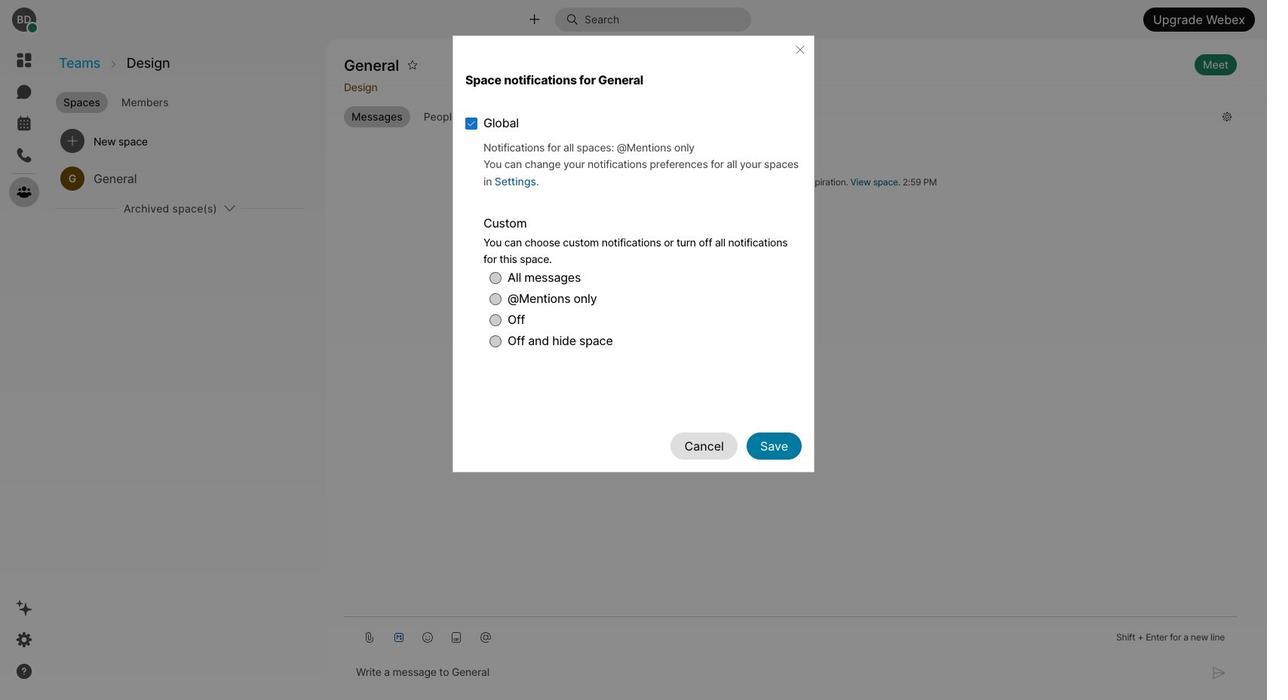 Task type: vqa. For each thing, say whether or not it's contained in the screenshot.
Off option
yes



Task type: locate. For each thing, give the bounding box(es) containing it.
All messages radio
[[489, 272, 502, 284]]

list item
[[54, 122, 305, 160]]

navigation
[[0, 39, 48, 701]]

arrow down_16 image
[[223, 202, 235, 214]]

Off and hide space radio
[[489, 336, 502, 348]]

Off radio
[[489, 314, 502, 326]]

option group
[[483, 214, 802, 352]]

tab list
[[53, 86, 324, 115]]

group
[[344, 107, 1210, 128]]

webex tab list
[[9, 45, 39, 207]]

@Mentions only radio
[[489, 293, 502, 305]]

dialog
[[453, 35, 815, 665]]



Task type: describe. For each thing, give the bounding box(es) containing it.
general list item
[[54, 160, 305, 198]]

message composer toolbar element
[[344, 617, 1237, 652]]



